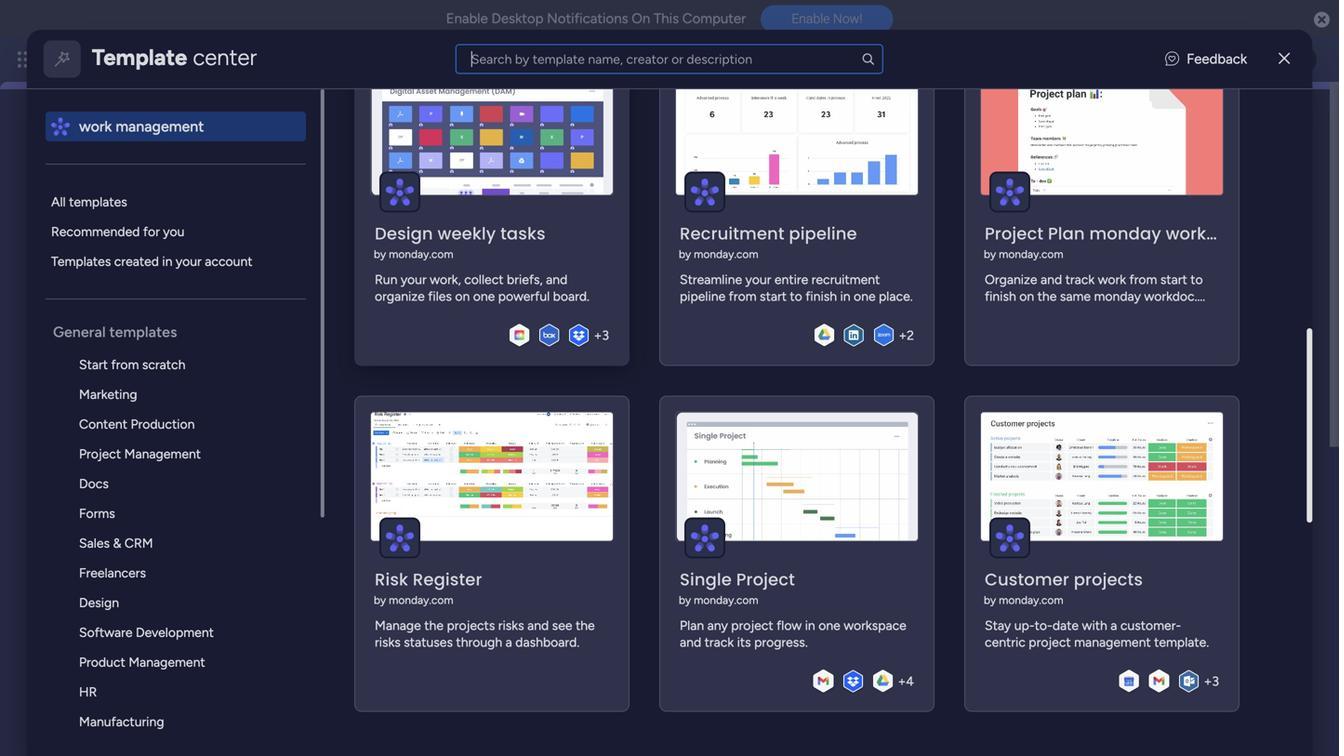 Task type: locate. For each thing, give the bounding box(es) containing it.
templates
[[51, 253, 111, 269]]

3
[[602, 327, 609, 343], [1212, 674, 1219, 689]]

manage inside manage and run all aspects of your work in one unified place. from everyday tasks, to advanced projects, and processes, monday work management allows you to connect the dots, work smarter, and achieve shared goals.
[[223, 301, 270, 317]]

search image
[[861, 52, 876, 67]]

pipeline inside streamline your entire recruitment pipeline from start to finish in one place.
[[680, 288, 726, 304]]

1 horizontal spatial manage
[[375, 618, 421, 634]]

your left account
[[176, 253, 201, 269]]

design up work management product
[[375, 222, 433, 246]]

0 horizontal spatial with
[[390, 487, 423, 507]]

monday.com inside customer projects by monday.com
[[999, 594, 1063, 607]]

0 horizontal spatial project
[[79, 446, 121, 462]]

+ 3 down from
[[594, 327, 609, 343]]

1 horizontal spatial pipeline
[[789, 222, 857, 246]]

unified
[[499, 301, 539, 317]]

1 horizontal spatial plan
[[1048, 222, 1085, 246]]

and
[[546, 272, 567, 287], [273, 301, 294, 317], [337, 320, 359, 336], [360, 340, 382, 356], [527, 618, 549, 634], [680, 634, 701, 650]]

and inside the run your work, collect briefs, and organize files on one powerful board.
[[546, 272, 567, 287]]

management inside button
[[316, 384, 393, 399]]

work
[[150, 49, 184, 70], [79, 118, 112, 135], [261, 148, 327, 184], [275, 251, 312, 271], [429, 301, 457, 317], [478, 320, 506, 336], [278, 340, 306, 356], [285, 384, 313, 399], [427, 487, 463, 507]]

your right the of
[[400, 301, 425, 317]]

+ 3 for design weekly tasks
[[594, 327, 609, 343]]

risks left the statuses
[[375, 634, 401, 650]]

2 vertical spatial templates
[[396, 384, 455, 399]]

+ for customer projects
[[1204, 674, 1212, 689]]

templates up start from scratch on the left top
[[109, 323, 177, 341]]

by for recruitment pipeline
[[679, 248, 691, 261]]

from left "start"
[[729, 288, 757, 304]]

docs
[[79, 476, 108, 492]]

a left customer-
[[1111, 618, 1117, 634]]

0 vertical spatial projects
[[1074, 568, 1143, 592]]

1 horizontal spatial you
[[628, 320, 650, 336]]

1 vertical spatial pipeline
[[680, 288, 726, 304]]

one down collect
[[473, 288, 495, 304]]

templates down achieve
[[396, 384, 455, 399]]

manage up the statuses
[[375, 618, 421, 634]]

templates up the recommended
[[69, 194, 127, 210]]

1 vertical spatial + 3
[[1204, 674, 1219, 689]]

1 horizontal spatial + 3
[[1204, 674, 1219, 689]]

1 horizontal spatial a
[[1111, 618, 1117, 634]]

1 vertical spatial from
[[111, 357, 139, 373]]

0 horizontal spatial manage
[[223, 301, 270, 317]]

software
[[79, 625, 132, 640]]

monday left 'workdoc'
[[1089, 222, 1161, 246]]

you down the 'everyday'
[[628, 320, 650, 336]]

and down aspects
[[337, 320, 359, 336]]

2 horizontal spatial the
[[576, 618, 595, 634]]

monday up shared
[[427, 320, 474, 336]]

0 horizontal spatial place.
[[542, 301, 576, 317]]

1 vertical spatial project
[[79, 446, 121, 462]]

with
[[390, 487, 423, 507], [1082, 618, 1107, 634]]

design
[[375, 222, 433, 246], [79, 595, 119, 611]]

streamline
[[680, 272, 742, 287]]

you right for at the top
[[163, 224, 184, 240]]

project for plan
[[985, 222, 1044, 246]]

management down production
[[124, 446, 201, 462]]

by inside single project by monday.com
[[679, 594, 691, 607]]

1 horizontal spatial place.
[[879, 288, 913, 304]]

a
[[1111, 618, 1117, 634], [506, 634, 512, 650]]

monday.com inside single project by monday.com
[[694, 594, 758, 607]]

0 vertical spatial templates
[[69, 194, 127, 210]]

1 horizontal spatial with
[[1082, 618, 1107, 634]]

work inside the welcome to work management
[[261, 148, 327, 184]]

of
[[384, 301, 396, 317]]

1 vertical spatial plan
[[680, 618, 704, 634]]

place. up + 2
[[879, 288, 913, 304]]

work management templates element
[[45, 350, 321, 756]]

risk
[[375, 568, 408, 592]]

monday.com inside risk register by monday.com
[[389, 594, 453, 607]]

1 vertical spatial a
[[506, 634, 512, 650]]

manage up advanced
[[223, 301, 270, 317]]

list box
[[45, 89, 324, 756]]

1 vertical spatial management
[[128, 654, 205, 670]]

2
[[907, 327, 914, 343]]

1 horizontal spatial risks
[[498, 618, 524, 634]]

templates inside general templates heading
[[109, 323, 177, 341]]

the down advanced
[[223, 340, 243, 356]]

2 vertical spatial project
[[736, 568, 795, 592]]

manage inside manage the projects risks and see the risks statuses through a dashboard.
[[375, 618, 421, 634]]

monday work management
[[83, 49, 289, 70]]

0 horizontal spatial pipeline
[[680, 288, 726, 304]]

2 horizontal spatial monday
[[1089, 222, 1161, 246]]

enable now! button
[[761, 5, 893, 33]]

explore work management templates
[[238, 384, 455, 399]]

in inside explore element
[[162, 253, 172, 269]]

0 vertical spatial + 3
[[594, 327, 609, 343]]

enable inside button
[[792, 11, 830, 26]]

projects up stay up-to-date with a customer- centric project management template.
[[1074, 568, 1143, 592]]

0 horizontal spatial enable
[[446, 10, 488, 27]]

project inside work management templates element
[[79, 446, 121, 462]]

projects
[[1074, 568, 1143, 592], [447, 618, 495, 634]]

plan
[[1048, 222, 1085, 246], [680, 618, 704, 634]]

you
[[163, 224, 184, 240], [628, 320, 650, 336]]

organize
[[375, 288, 425, 304]]

to inside streamline your entire recruitment pipeline from start to finish in one place.
[[790, 288, 802, 304]]

single
[[680, 568, 732, 592]]

design up software on the bottom left
[[79, 595, 119, 611]]

0 horizontal spatial 3
[[602, 327, 609, 343]]

product
[[419, 251, 478, 271]]

1 vertical spatial you
[[628, 320, 650, 336]]

+
[[594, 327, 602, 343], [899, 327, 907, 343], [898, 674, 906, 689], [1204, 674, 1212, 689]]

tasks,
[[669, 301, 702, 317]]

0 horizontal spatial you
[[163, 224, 184, 240]]

and inside manage the projects risks and see the risks statuses through a dashboard.
[[527, 618, 549, 634]]

to
[[328, 135, 342, 153], [790, 288, 802, 304], [705, 301, 717, 317], [653, 320, 665, 336]]

enable now!
[[792, 11, 863, 26]]

by inside recruitment pipeline by monday.com
[[679, 248, 691, 261]]

templates
[[69, 194, 127, 210], [109, 323, 177, 341], [396, 384, 455, 399]]

1 horizontal spatial design
[[375, 222, 433, 246]]

in right the files
[[460, 301, 470, 317]]

to right welcome
[[328, 135, 342, 153]]

and up dashboard.
[[527, 618, 549, 634]]

enable for enable now!
[[792, 11, 830, 26]]

in inside plan any project flow in one workspace and track its progress.
[[805, 618, 815, 634]]

help image
[[1218, 50, 1237, 69]]

place. inside manage and run all aspects of your work in one unified place. from everyday tasks, to advanced projects, and processes, monday work management allows you to connect the dots, work smarter, and achieve shared goals.
[[542, 301, 576, 317]]

0 horizontal spatial design
[[79, 595, 119, 611]]

marketing
[[79, 386, 137, 402]]

management for project management
[[124, 446, 201, 462]]

design inside work management templates element
[[79, 595, 119, 611]]

and inside plan any project flow in one workspace and track its progress.
[[680, 634, 701, 650]]

production
[[130, 416, 195, 432]]

with inside stay up-to-date with a customer- centric project management template.
[[1082, 618, 1107, 634]]

1 horizontal spatial project
[[1029, 634, 1071, 650]]

with right date
[[1082, 618, 1107, 634]]

in right "created"
[[162, 253, 172, 269]]

0 horizontal spatial a
[[506, 634, 512, 650]]

general templates heading
[[53, 322, 321, 342]]

work management product
[[275, 251, 478, 271]]

1 horizontal spatial project
[[736, 568, 795, 592]]

this
[[654, 10, 679, 27]]

enable left now! on the top of the page
[[792, 11, 830, 26]]

templates for all templates
[[69, 194, 127, 210]]

project for management
[[79, 446, 121, 462]]

project down the to-
[[1029, 634, 1071, 650]]

plan down invite button at right top
[[1048, 222, 1085, 246]]

monday.com inside recruitment pipeline by monday.com
[[694, 248, 758, 261]]

2 enable from the left
[[792, 11, 830, 26]]

track
[[704, 634, 734, 650]]

place.
[[879, 288, 913, 304], [542, 301, 576, 317]]

1 vertical spatial with
[[1082, 618, 1107, 634]]

monday.com for risk register
[[389, 594, 453, 607]]

streamline your entire recruitment pipeline from start to finish in one place.
[[680, 272, 913, 304]]

from right start
[[111, 357, 139, 373]]

by inside risk register by monday.com
[[374, 594, 386, 607]]

progress.
[[754, 634, 808, 650]]

0 vertical spatial project
[[731, 618, 773, 634]]

design inside design weekly tasks by monday.com
[[375, 222, 433, 246]]

monday.com for customer projects
[[999, 594, 1063, 607]]

0 vertical spatial 3
[[602, 327, 609, 343]]

in right flow
[[805, 618, 815, 634]]

entire
[[774, 272, 808, 287]]

with right started
[[390, 487, 423, 507]]

project up its at the bottom right of page
[[731, 618, 773, 634]]

register
[[413, 568, 482, 592]]

board.
[[553, 288, 589, 304]]

1 vertical spatial design
[[79, 595, 119, 611]]

with inside dropdown button
[[390, 487, 423, 507]]

3 for design weekly tasks
[[602, 327, 609, 343]]

pipeline up recruitment
[[789, 222, 857, 246]]

place. for one
[[879, 288, 913, 304]]

one right flow
[[819, 618, 840, 634]]

from
[[579, 301, 609, 317]]

sales
[[79, 535, 110, 551]]

0 vertical spatial you
[[163, 224, 184, 240]]

in
[[162, 253, 172, 269], [840, 288, 850, 304], [460, 301, 470, 317], [805, 618, 815, 634]]

project inside project plan monday workdoc by monday.com
[[985, 222, 1044, 246]]

pipeline
[[789, 222, 857, 246], [680, 288, 726, 304]]

place. inside streamline your entire recruitment pipeline from start to finish in one place.
[[879, 288, 913, 304]]

0 vertical spatial manage
[[223, 301, 270, 317]]

manufacturing
[[79, 714, 164, 730]]

2 vertical spatial monday
[[427, 320, 474, 336]]

one down recruitment
[[854, 288, 876, 304]]

risks up through
[[498, 618, 524, 634]]

1 horizontal spatial from
[[729, 288, 757, 304]]

0 vertical spatial plan
[[1048, 222, 1085, 246]]

software development
[[79, 625, 214, 640]]

management for product management
[[128, 654, 205, 670]]

0 vertical spatial with
[[390, 487, 423, 507]]

one right on
[[474, 301, 496, 317]]

your up organize
[[401, 272, 426, 287]]

and left "track"
[[680, 634, 701, 650]]

1 horizontal spatial 3
[[1212, 674, 1219, 689]]

1 horizontal spatial projects
[[1074, 568, 1143, 592]]

monday.com for recruitment pipeline
[[694, 248, 758, 261]]

design for design weekly tasks by monday.com
[[375, 222, 433, 246]]

+ 2
[[899, 327, 914, 343]]

work inside button
[[285, 384, 313, 399]]

powerful
[[498, 288, 550, 304]]

close image
[[1279, 52, 1290, 66]]

0 vertical spatial monday
[[83, 49, 147, 70]]

the
[[223, 340, 243, 356], [424, 618, 443, 634], [576, 618, 595, 634]]

v2 user feedback image
[[1166, 49, 1180, 70]]

to down entire
[[790, 288, 802, 304]]

+ 3
[[594, 327, 609, 343], [1204, 674, 1219, 689]]

by inside design weekly tasks by monday.com
[[374, 248, 386, 261]]

project inside stay up-to-date with a customer- centric project management template.
[[1029, 634, 1071, 650]]

0 vertical spatial project
[[985, 222, 1044, 246]]

1 vertical spatial manage
[[375, 618, 421, 634]]

plan inside plan any project flow in one workspace and track its progress.
[[680, 618, 704, 634]]

enable left desktop
[[446, 10, 488, 27]]

your up "start"
[[745, 272, 771, 287]]

0 vertical spatial a
[[1111, 618, 1117, 634]]

invite button
[[1035, 136, 1130, 173]]

advanced
[[223, 320, 280, 336]]

1 vertical spatial project
[[1029, 634, 1071, 650]]

0 horizontal spatial the
[[223, 340, 243, 356]]

plan left any
[[680, 618, 704, 634]]

project inside single project by monday.com
[[736, 568, 795, 592]]

processes,
[[362, 320, 424, 336]]

hr
[[79, 684, 97, 700]]

0 horizontal spatial risks
[[375, 634, 401, 650]]

0 vertical spatial pipeline
[[789, 222, 857, 246]]

2 horizontal spatial project
[[985, 222, 1044, 246]]

None search field
[[456, 44, 884, 74]]

development
[[136, 625, 214, 640]]

project inside plan any project flow in one workspace and track its progress.
[[731, 618, 773, 634]]

1 vertical spatial templates
[[109, 323, 177, 341]]

1 horizontal spatial enable
[[792, 11, 830, 26]]

1 vertical spatial 3
[[1212, 674, 1219, 689]]

management inside dropdown button
[[467, 487, 566, 507]]

1 vertical spatial projects
[[447, 618, 495, 634]]

the right see
[[576, 618, 595, 634]]

your
[[176, 253, 201, 269], [401, 272, 426, 287], [745, 272, 771, 287], [400, 301, 425, 317]]

single project by monday.com
[[679, 568, 795, 607]]

+ for recruitment pipeline
[[899, 327, 907, 343]]

in down recruitment
[[840, 288, 850, 304]]

monday.com for single project
[[694, 594, 758, 607]]

0 horizontal spatial project
[[731, 618, 773, 634]]

briefs,
[[507, 272, 543, 287]]

general templates
[[53, 323, 177, 341]]

by
[[374, 248, 386, 261], [679, 248, 691, 261], [984, 248, 996, 261], [374, 594, 386, 607], [679, 594, 691, 607], [984, 594, 996, 607]]

monday.com inside project plan monday workdoc by monday.com
[[999, 248, 1063, 261]]

aspects
[[335, 301, 381, 317]]

a right through
[[506, 634, 512, 650]]

monday up work management
[[83, 49, 147, 70]]

0 horizontal spatial projects
[[447, 618, 495, 634]]

0 horizontal spatial monday
[[83, 49, 147, 70]]

1 vertical spatial monday
[[1089, 222, 1161, 246]]

smarter,
[[310, 340, 357, 356]]

+ 3 down the template.
[[1204, 674, 1219, 689]]

0 vertical spatial risks
[[498, 618, 524, 634]]

0 horizontal spatial + 3
[[594, 327, 609, 343]]

getting started with work management
[[271, 487, 566, 507]]

to inside the welcome to work management
[[328, 135, 342, 153]]

1 horizontal spatial monday
[[427, 320, 474, 336]]

0 vertical spatial design
[[375, 222, 433, 246]]

0 horizontal spatial plan
[[680, 618, 704, 634]]

the up the statuses
[[424, 618, 443, 634]]

0 vertical spatial management
[[124, 446, 201, 462]]

workspace
[[844, 618, 907, 634]]

by for customer projects
[[984, 594, 996, 607]]

templates inside explore work management templates button
[[396, 384, 455, 399]]

and up board.
[[546, 272, 567, 287]]

0 horizontal spatial from
[[111, 357, 139, 373]]

projects up through
[[447, 618, 495, 634]]

place. left from
[[542, 301, 576, 317]]

pipeline down streamline at the top
[[680, 288, 726, 304]]

dots,
[[246, 340, 275, 356]]

your inside manage and run all aspects of your work in one unified place. from everyday tasks, to advanced projects, and processes, monday work management allows you to connect the dots, work smarter, and achieve shared goals.
[[400, 301, 425, 317]]

1 enable from the left
[[446, 10, 488, 27]]

a inside stay up-to-date with a customer- centric project management template.
[[1111, 618, 1117, 634]]

stay
[[985, 618, 1011, 634]]

all templates
[[51, 194, 127, 210]]

project
[[985, 222, 1044, 246], [79, 446, 121, 462], [736, 568, 795, 592]]

0 vertical spatial from
[[729, 288, 757, 304]]

templates inside explore element
[[69, 194, 127, 210]]

run
[[375, 272, 397, 287]]

management down development
[[128, 654, 205, 670]]

in inside manage and run all aspects of your work in one unified place. from everyday tasks, to advanced projects, and processes, monday work management allows you to connect the dots, work smarter, and achieve shared goals.
[[460, 301, 470, 317]]

by inside customer projects by monday.com
[[984, 594, 996, 607]]



Task type: describe. For each thing, give the bounding box(es) containing it.
risk register by monday.com
[[374, 568, 482, 607]]

monday.com inside design weekly tasks by monday.com
[[389, 248, 453, 261]]

files
[[428, 288, 452, 304]]

manage for manage the projects risks and see the risks statuses through a dashboard.
[[375, 618, 421, 634]]

your inside the run your work, collect briefs, and organize files on one powerful board.
[[401, 272, 426, 287]]

monday inside manage and run all aspects of your work in one unified place. from everyday tasks, to advanced projects, and processes, monday work management allows you to connect the dots, work smarter, and achieve shared goals.
[[427, 320, 474, 336]]

1 vertical spatial risks
[[375, 634, 401, 650]]

connect
[[669, 320, 717, 336]]

by for single project
[[679, 594, 691, 607]]

&
[[113, 535, 121, 551]]

welcome to work management
[[261, 135, 511, 184]]

product
[[79, 654, 125, 670]]

sales & crm
[[79, 535, 153, 551]]

manage the projects risks and see the risks statuses through a dashboard.
[[375, 618, 595, 650]]

centric
[[985, 634, 1026, 650]]

design weekly tasks by monday.com
[[374, 222, 546, 261]]

on
[[455, 288, 470, 304]]

plan inside project plan monday workdoc by monday.com
[[1048, 222, 1085, 246]]

+ 3 for customer projects
[[1204, 674, 1219, 689]]

customer
[[985, 568, 1069, 592]]

shared
[[433, 340, 472, 356]]

to right tasks,
[[705, 301, 717, 317]]

start
[[760, 288, 787, 304]]

in inside streamline your entire recruitment pipeline from start to finish in one place.
[[840, 288, 850, 304]]

management inside stay up-to-date with a customer- centric project management template.
[[1074, 634, 1151, 650]]

the inside manage and run all aspects of your work in one unified place. from everyday tasks, to advanced projects, and processes, monday work management allows you to connect the dots, work smarter, and achieve shared goals.
[[223, 340, 243, 356]]

template.
[[1154, 634, 1209, 650]]

start
[[79, 357, 108, 373]]

plan any project flow in one workspace and track its progress.
[[680, 618, 907, 650]]

getting started with work management button
[[201, 460, 1129, 534]]

all
[[320, 301, 332, 317]]

+ 4
[[898, 674, 914, 689]]

crm
[[124, 535, 153, 551]]

recommended
[[51, 224, 140, 240]]

projects,
[[283, 320, 334, 336]]

place. for unified
[[542, 301, 576, 317]]

all
[[51, 194, 66, 210]]

account
[[205, 253, 252, 269]]

getting
[[271, 487, 328, 507]]

explore element
[[45, 187, 321, 276]]

+ for single project
[[898, 674, 906, 689]]

from inside work management templates element
[[111, 357, 139, 373]]

product management
[[79, 654, 205, 670]]

and down processes,
[[360, 340, 382, 356]]

run
[[297, 301, 316, 317]]

center
[[193, 44, 257, 71]]

on
[[632, 10, 650, 27]]

allows
[[589, 320, 625, 336]]

feedback link
[[1166, 49, 1247, 70]]

list box containing work management
[[45, 89, 324, 756]]

projects inside customer projects by monday.com
[[1074, 568, 1143, 592]]

general
[[53, 323, 105, 341]]

stay up-to-date with a customer- centric project management template.
[[985, 618, 1209, 650]]

start from scratch
[[79, 357, 185, 373]]

collect
[[464, 272, 504, 287]]

work inside dropdown button
[[427, 487, 463, 507]]

one inside streamline your entire recruitment pipeline from start to finish in one place.
[[854, 288, 876, 304]]

manage for manage and run all aspects of your work in one unified place. from everyday tasks, to advanced projects, and processes, monday work management allows you to connect the dots, work smarter, and achieve shared goals.
[[223, 301, 270, 317]]

by inside project plan monday workdoc by monday.com
[[984, 248, 996, 261]]

achieve
[[385, 340, 430, 356]]

freelancers
[[79, 565, 146, 581]]

invite
[[1077, 146, 1114, 163]]

flow
[[777, 618, 802, 634]]

work management
[[79, 118, 204, 135]]

project plan monday workdoc by monday.com
[[984, 222, 1239, 261]]

content production
[[79, 416, 195, 432]]

from inside streamline your entire recruitment pipeline from start to finish in one place.
[[729, 288, 757, 304]]

up-
[[1014, 618, 1035, 634]]

see
[[552, 618, 572, 634]]

recommended for you
[[51, 224, 184, 240]]

started
[[332, 487, 386, 507]]

welcome
[[261, 135, 324, 153]]

Search by template name, creator or description search field
[[456, 44, 884, 74]]

search everything image
[[1178, 50, 1196, 69]]

templates for general templates
[[109, 323, 177, 341]]

monday inside project plan monday workdoc by monday.com
[[1089, 222, 1161, 246]]

workdoc
[[1166, 222, 1239, 246]]

recruitment
[[812, 272, 880, 287]]

your inside explore element
[[176, 253, 201, 269]]

for
[[143, 224, 160, 240]]

forms
[[79, 506, 115, 521]]

feedback
[[1187, 50, 1247, 67]]

its
[[737, 634, 751, 650]]

one inside plan any project flow in one workspace and track its progress.
[[819, 618, 840, 634]]

by for risk register
[[374, 594, 386, 607]]

run your work, collect briefs, and organize files on one powerful board.
[[375, 272, 589, 304]]

3 for customer projects
[[1212, 674, 1219, 689]]

customer-
[[1120, 618, 1181, 634]]

template
[[92, 44, 187, 71]]

everyday
[[613, 301, 665, 317]]

through
[[456, 634, 502, 650]]

recruitment pipeline by monday.com
[[679, 222, 857, 261]]

dapulse close image
[[1314, 11, 1330, 30]]

pipeline inside recruitment pipeline by monday.com
[[789, 222, 857, 246]]

you inside manage and run all aspects of your work in one unified place. from everyday tasks, to advanced projects, and processes, monday work management allows you to connect the dots, work smarter, and achieve shared goals.
[[628, 320, 650, 336]]

recruitment
[[680, 222, 784, 246]]

and left run
[[273, 301, 294, 317]]

enable for enable desktop notifications on this computer
[[446, 10, 488, 27]]

any
[[707, 618, 728, 634]]

projects inside manage the projects risks and see the risks statuses through a dashboard.
[[447, 618, 495, 634]]

now!
[[833, 11, 863, 26]]

4
[[906, 674, 914, 689]]

one inside the run your work, collect briefs, and organize files on one powerful board.
[[473, 288, 495, 304]]

+ for design weekly tasks
[[594, 327, 602, 343]]

management inside manage and run all aspects of your work in one unified place. from everyday tasks, to advanced projects, and processes, monday work management allows you to connect the dots, work smarter, and achieve shared goals.
[[509, 320, 586, 336]]

work,
[[430, 272, 461, 287]]

goals.
[[475, 340, 509, 356]]

desktop
[[492, 10, 544, 27]]

select product image
[[17, 50, 35, 69]]

content
[[79, 416, 127, 432]]

1 horizontal spatial the
[[424, 618, 443, 634]]

manage and run all aspects of your work in one unified place. from everyday tasks, to advanced projects, and processes, monday work management allows you to connect the dots, work smarter, and achieve shared goals.
[[223, 301, 717, 356]]

work inside list box
[[79, 118, 112, 135]]

a inside manage the projects risks and see the risks statuses through a dashboard.
[[506, 634, 512, 650]]

to down the 'everyday'
[[653, 320, 665, 336]]

design for design
[[79, 595, 119, 611]]

your inside streamline your entire recruitment pipeline from start to finish in one place.
[[745, 272, 771, 287]]

explore
[[238, 384, 282, 399]]

john smith image
[[1287, 45, 1317, 74]]

one inside manage and run all aspects of your work in one unified place. from everyday tasks, to advanced projects, and processes, monday work management allows you to connect the dots, work smarter, and achieve shared goals.
[[474, 301, 496, 317]]

you inside explore element
[[163, 224, 184, 240]]

management inside the welcome to work management
[[335, 148, 511, 184]]



Task type: vqa. For each thing, say whether or not it's contained in the screenshot.
+ 3 to the bottom
yes



